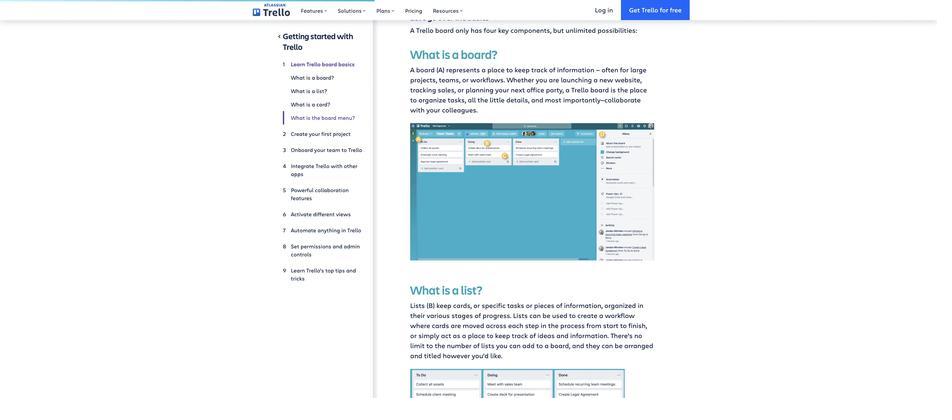 Task type: vqa. For each thing, say whether or not it's contained in the screenshot.
Get
yes



Task type: locate. For each thing, give the bounding box(es) containing it.
trello inside integrate trello with other apps
[[316, 163, 330, 170]]

what for what is a list? lists (b) keep cards, or specific tasks or pieces of information, organized in their various stages of progress. lists can be used to create a workflow where cards are moved across each step in the process from start to finish, or simply act as a place to keep track of ideas and information. there's no limit to the number of lists you can add to a board, and they can be arranged and titled however you'd like.
[[410, 282, 440, 298]]

little
[[490, 96, 505, 105]]

1 vertical spatial lists
[[513, 311, 528, 320]]

2 vertical spatial place
[[468, 332, 485, 341]]

is down what is a card?
[[306, 114, 311, 121]]

1 vertical spatial be
[[615, 342, 623, 351]]

different
[[313, 211, 335, 218]]

your
[[496, 86, 509, 95], [427, 106, 441, 115], [309, 130, 320, 137], [314, 147, 326, 154]]

board up what is a board? link
[[322, 61, 337, 68]]

pieces
[[534, 301, 555, 310]]

0 horizontal spatial basics
[[339, 61, 355, 68]]

what for what is a list?
[[291, 88, 305, 95]]

trello left started
[[283, 42, 303, 52]]

0 horizontal spatial you
[[496, 342, 508, 351]]

trello right get
[[642, 6, 659, 14]]

trello down onboard your team to trello link
[[316, 163, 330, 170]]

what inside 'what is a board? a board (a) represents a place to keep track of information — often for large projects, teams, or workflows. whether you are launching a new website, tracking sales, or planning your next office party, a trello board is the place to organize  tasks, all the little details, and most importantly—collaborate with your colleagues.'
[[410, 46, 440, 62]]

and inside 'what is a board? a board (a) represents a place to keep track of information — often for large projects, teams, or workflows. whether you are launching a new website, tracking sales, or planning your next office party, a trello board is the place to organize  tasks, all the little details, and most importantly—collaborate with your colleagues.'
[[532, 96, 544, 105]]

with inside integrate trello with other apps
[[331, 163, 343, 170]]

1 horizontal spatial keep
[[495, 332, 510, 341]]

are up as
[[451, 321, 461, 331]]

are inside 'what is a board? a board (a) represents a place to keep track of information — often for large projects, teams, or workflows. whether you are launching a new website, tracking sales, or planning your next office party, a trello board is the place to organize  tasks, all the little details, and most importantly—collaborate with your colleagues.'
[[549, 76, 560, 85]]

1 vertical spatial learn
[[291, 267, 305, 274]]

a up what is a list?
[[312, 74, 315, 81]]

what for what is a card?
[[291, 101, 305, 108]]

project
[[333, 130, 351, 137]]

is for what is a list? lists (b) keep cards, or specific tasks or pieces of information, organized in their various stages of progress. lists can be used to create a workflow where cards are moved across each step in the process from start to finish, or simply act as a place to keep track of ideas and information. there's no limit to the number of lists you can add to a board, and they can be arranged and titled however you'd like.
[[442, 282, 450, 298]]

list? for what is a list? lists (b) keep cards, or specific tasks or pieces of information, organized in their various stages of progress. lists can be used to create a workflow where cards are moved across each step in the process from start to finish, or simply act as a place to keep track of ideas and information. there's no limit to the number of lists you can add to a board, and they can be arranged and titled however you'd like.
[[461, 282, 483, 298]]

be down there's
[[615, 342, 623, 351]]

lists up their
[[410, 301, 425, 310]]

a down let's
[[410, 26, 415, 35]]

in
[[608, 6, 613, 14], [342, 227, 346, 234], [638, 301, 644, 310], [541, 321, 547, 331]]

cards,
[[453, 301, 472, 310]]

trello up other
[[348, 147, 362, 154]]

is down what is a list?
[[306, 101, 311, 108]]

onboard your team to trello
[[291, 147, 362, 154]]

integrate
[[291, 163, 314, 170]]

trello
[[642, 6, 659, 14], [416, 26, 434, 35], [283, 42, 303, 52], [307, 61, 321, 68], [572, 86, 589, 95], [348, 147, 362, 154], [316, 163, 330, 170], [348, 227, 361, 234]]

trello up admin
[[348, 227, 361, 234]]

learn up tricks
[[291, 267, 305, 274]]

integrate trello with other apps
[[291, 163, 358, 178]]

atlassian trello image
[[253, 4, 290, 16]]

what up what is a list?
[[291, 74, 305, 81]]

office
[[527, 86, 545, 95]]

keep up various
[[437, 301, 452, 310]]

1 vertical spatial list?
[[461, 282, 483, 298]]

0 vertical spatial you
[[536, 76, 548, 85]]

what up what is a card?
[[291, 88, 305, 95]]

go
[[428, 12, 437, 23]]

what up create
[[291, 114, 305, 121]]

0 horizontal spatial for
[[620, 66, 629, 75]]

is up what is a card?
[[306, 88, 311, 95]]

what for what is a board? a board (a) represents a place to keep track of information — often for large projects, teams, or workflows. whether you are launching a new website, tracking sales, or planning your next office party, a trello board is the place to organize  tasks, all the little details, and most importantly—collaborate with your colleagues.
[[410, 46, 440, 62]]

what inside what is a board? link
[[291, 74, 305, 81]]

2 vertical spatial with
[[331, 163, 343, 170]]

what is a card?
[[291, 101, 330, 108]]

(a)
[[437, 66, 445, 75]]

1 horizontal spatial track
[[532, 66, 548, 75]]

place down moved
[[468, 332, 485, 341]]

0 vertical spatial board?
[[461, 46, 498, 62]]

1 vertical spatial are
[[451, 321, 461, 331]]

1 horizontal spatial list?
[[461, 282, 483, 298]]

keep down across at the bottom right of page
[[495, 332, 510, 341]]

1 vertical spatial track
[[512, 332, 528, 341]]

trello inside 'what is a board? a board (a) represents a place to keep track of information — often for large projects, teams, or workflows. whether you are launching a new website, tracking sales, or planning your next office party, a trello board is the place to organize  tasks, all the little details, and most importantly—collaborate with your colleagues.'
[[572, 86, 589, 95]]

2 learn from the top
[[291, 267, 305, 274]]

new
[[600, 76, 614, 85]]

menu?
[[338, 114, 355, 121]]

page progress progress bar
[[0, 0, 375, 1]]

keep up whether
[[515, 66, 530, 75]]

get trello for free link
[[621, 0, 690, 20]]

place down website,
[[630, 86, 647, 95]]

is for what is a board?
[[306, 74, 311, 81]]

card?
[[317, 101, 330, 108]]

board? up represents
[[461, 46, 498, 62]]

where
[[410, 321, 430, 331]]

1 learn from the top
[[291, 61, 305, 68]]

getting started with trello link
[[283, 31, 363, 55]]

board up importantly—collaborate
[[591, 86, 609, 95]]

teams,
[[439, 76, 461, 85]]

0 horizontal spatial keep
[[437, 301, 452, 310]]

0 horizontal spatial lists
[[410, 301, 425, 310]]

is inside what is a list? lists (b) keep cards, or specific tasks or pieces of information, organized in their various stages of progress. lists can be used to create a workflow where cards are moved across each step in the process from start to finish, or simply act as a place to keep track of ideas and information. there's no limit to the number of lists you can add to a board, and they can be arranged and titled however you'd like.
[[442, 282, 450, 298]]

in up ideas
[[541, 321, 547, 331]]

and
[[532, 96, 544, 105], [333, 243, 343, 250], [347, 267, 356, 274], [557, 332, 569, 341], [572, 342, 585, 351], [410, 352, 423, 361]]

for up website,
[[620, 66, 629, 75]]

1 horizontal spatial board?
[[461, 46, 498, 62]]

with right started
[[337, 31, 353, 42]]

and left admin
[[333, 243, 343, 250]]

1 horizontal spatial for
[[660, 6, 669, 14]]

cards
[[432, 321, 449, 331]]

you up like.
[[496, 342, 508, 351]]

a down ideas
[[545, 342, 549, 351]]

0 vertical spatial are
[[549, 76, 560, 85]]

tasks
[[508, 301, 525, 310]]

create your first project
[[291, 130, 351, 137]]

1 horizontal spatial place
[[488, 66, 505, 75]]

across
[[486, 321, 507, 331]]

place inside what is a list? lists (b) keep cards, or specific tasks or pieces of information, organized in their various stages of progress. lists can be used to create a workflow where cards are moved across each step in the process from start to finish, or simply act as a place to keep track of ideas and information. there's no limit to the number of lists you can add to a board, and they can be arranged and titled however you'd like.
[[468, 332, 485, 341]]

automate anything in trello link
[[283, 224, 363, 237]]

is up various
[[442, 282, 450, 298]]

list? down what is a board? link
[[317, 88, 327, 95]]

what down what is a list?
[[291, 101, 305, 108]]

the down what is a card?
[[312, 114, 320, 121]]

the down planning
[[478, 96, 488, 105]]

the up only
[[455, 12, 466, 23]]

of up party,
[[549, 66, 556, 75]]

information.
[[571, 332, 609, 341]]

track down each
[[512, 332, 528, 341]]

learn inside "learn trello's top tips and tricks"
[[291, 267, 305, 274]]

board inside let's go over the basics a trello board only has four key components, but unlimited possibilities:
[[435, 26, 454, 35]]

to down the simply
[[427, 342, 433, 351]]

of inside 'what is a board? a board (a) represents a place to keep track of information — often for large projects, teams, or workflows. whether you are launching a new website, tracking sales, or planning your next office party, a trello board is the place to organize  tasks, all the little details, and most importantly—collaborate with your colleagues.'
[[549, 66, 556, 75]]

lists
[[410, 301, 425, 310], [513, 311, 528, 320]]

trello down let's
[[416, 26, 434, 35]]

and down office
[[532, 96, 544, 105]]

what up (b)
[[410, 282, 440, 298]]

board? for what is a board?
[[317, 74, 334, 81]]

0 vertical spatial basics
[[468, 12, 489, 23]]

2 horizontal spatial keep
[[515, 66, 530, 75]]

number
[[447, 342, 472, 351]]

what for what is the board menu?
[[291, 114, 305, 121]]

what for what is a board?
[[291, 74, 305, 81]]

the down act
[[435, 342, 446, 351]]

2 horizontal spatial can
[[602, 342, 613, 351]]

board down over
[[435, 26, 454, 35]]

board? inside 'what is a board? a board (a) represents a place to keep track of information — often for large projects, teams, or workflows. whether you are launching a new website, tracking sales, or planning your next office party, a trello board is the place to organize  tasks, all the little details, and most importantly—collaborate with your colleagues.'
[[461, 46, 498, 62]]

pricing
[[405, 7, 422, 14]]

2 vertical spatial keep
[[495, 332, 510, 341]]

1 vertical spatial board?
[[317, 74, 334, 81]]

a inside let's go over the basics a trello board only has four key components, but unlimited possibilities:
[[410, 26, 415, 35]]

0 horizontal spatial track
[[512, 332, 528, 341]]

track inside 'what is a board? a board (a) represents a place to keep track of information — often for large projects, teams, or workflows. whether you are launching a new website, tracking sales, or planning your next office party, a trello board is the place to organize  tasks, all the little details, and most importantly—collaborate with your colleagues.'
[[532, 66, 548, 75]]

can up step
[[530, 311, 541, 320]]

0 horizontal spatial place
[[468, 332, 485, 341]]

2 a from the top
[[410, 66, 415, 75]]

can
[[530, 311, 541, 320], [510, 342, 521, 351], [602, 342, 613, 351]]

log
[[595, 6, 606, 14]]

1 horizontal spatial be
[[615, 342, 623, 351]]

finish,
[[629, 321, 648, 331]]

workflow
[[605, 311, 635, 320]]

1 horizontal spatial basics
[[468, 12, 489, 23]]

with down organize
[[410, 106, 425, 115]]

or right "cards," on the bottom of page
[[474, 301, 480, 310]]

list? inside what is a list? lists (b) keep cards, or specific tasks or pieces of information, organized in their various stages of progress. lists can be used to create a workflow where cards are moved across each step in the process from start to finish, or simply act as a place to keep track of ideas and information. there's no limit to the number of lists you can add to a board, and they can be arranged and titled however you'd like.
[[461, 282, 483, 298]]

track
[[532, 66, 548, 75], [512, 332, 528, 341]]

are
[[549, 76, 560, 85], [451, 321, 461, 331]]

track up office
[[532, 66, 548, 75]]

simply
[[419, 332, 440, 341]]

resources button
[[428, 0, 468, 20]]

with left other
[[331, 163, 343, 170]]

board,
[[551, 342, 571, 351]]

1 vertical spatial place
[[630, 86, 647, 95]]

board? for what is a board? a board (a) represents a place to keep track of information — often for large projects, teams, or workflows. whether you are launching a new website, tracking sales, or planning your next office party, a trello board is the place to organize  tasks, all the little details, and most importantly—collaborate with your colleagues.
[[461, 46, 498, 62]]

0 horizontal spatial list?
[[317, 88, 327, 95]]

your up little
[[496, 86, 509, 95]]

0 vertical spatial learn
[[291, 61, 305, 68]]

a
[[452, 46, 459, 62], [482, 66, 486, 75], [312, 74, 315, 81], [594, 76, 598, 85], [566, 86, 570, 95], [312, 88, 315, 95], [312, 101, 315, 108], [452, 282, 459, 298], [600, 311, 604, 320], [462, 332, 466, 341], [545, 342, 549, 351]]

list? up "cards," on the bottom of page
[[461, 282, 483, 298]]

a right party,
[[566, 86, 570, 95]]

trello up what is a board?
[[307, 61, 321, 68]]

what is the board menu? link
[[283, 111, 363, 125]]

board? down learn trello board basics in the top left of the page
[[317, 74, 334, 81]]

with for integrate trello with other apps
[[331, 163, 343, 170]]

the down website,
[[618, 86, 628, 95]]

what
[[410, 46, 440, 62], [291, 74, 305, 81], [291, 88, 305, 95], [291, 101, 305, 108], [291, 114, 305, 121], [410, 282, 440, 298]]

0 vertical spatial keep
[[515, 66, 530, 75]]

their
[[410, 311, 425, 320]]

permissions
[[301, 243, 332, 250]]

0 vertical spatial list?
[[317, 88, 327, 95]]

lists
[[482, 342, 495, 351]]

for inside 'what is a board? a board (a) represents a place to keep track of information — often for large projects, teams, or workflows. whether you are launching a new website, tracking sales, or planning your next office party, a trello board is the place to organize  tasks, all the little details, and most importantly—collaborate with your colleagues.'
[[620, 66, 629, 75]]

0 horizontal spatial are
[[451, 321, 461, 331]]

1 a from the top
[[410, 26, 415, 35]]

you
[[536, 76, 548, 85], [496, 342, 508, 351]]

1 horizontal spatial you
[[536, 76, 548, 85]]

0 horizontal spatial be
[[543, 311, 551, 320]]

what inside what is the board menu? link
[[291, 114, 305, 121]]

log in link
[[587, 0, 621, 20]]

lists up each
[[513, 311, 528, 320]]

place up workflows.
[[488, 66, 505, 75]]

0 vertical spatial with
[[337, 31, 353, 42]]

can right they
[[602, 342, 613, 351]]

learn trello's top tips and tricks
[[291, 267, 356, 282]]

what inside what is a list? lists (b) keep cards, or specific tasks or pieces of information, organized in their various stages of progress. lists can be used to create a workflow where cards are moved across each step in the process from start to finish, or simply act as a place to keep track of ideas and information. there's no limit to the number of lists you can add to a board, and they can be arranged and titled however you'd like.
[[410, 282, 440, 298]]

team
[[327, 147, 340, 154]]

key
[[498, 26, 509, 35]]

various
[[427, 311, 450, 320]]

tasks,
[[448, 96, 466, 105]]

trello down "launching"
[[572, 86, 589, 95]]

powerful collaboration features link
[[283, 184, 363, 205]]

to up there's
[[621, 321, 627, 331]]

to up process on the right of page
[[569, 311, 576, 320]]

0 vertical spatial a
[[410, 26, 415, 35]]

of down step
[[530, 332, 536, 341]]

1 horizontal spatial are
[[549, 76, 560, 85]]

with inside getting started with trello
[[337, 31, 353, 42]]

a up workflows.
[[482, 66, 486, 75]]

what up (a)
[[410, 46, 440, 62]]

1 vertical spatial for
[[620, 66, 629, 75]]

and right 'tips'
[[347, 267, 356, 274]]

a
[[410, 26, 415, 35], [410, 66, 415, 75]]

are up party,
[[549, 76, 560, 85]]

1 horizontal spatial can
[[530, 311, 541, 320]]

powerful
[[291, 187, 314, 194]]

can left "add"
[[510, 342, 521, 351]]

first
[[322, 130, 332, 137]]

for left free
[[660, 6, 669, 14]]

workflows.
[[471, 76, 505, 85]]

with inside 'what is a board? a board (a) represents a place to keep track of information — often for large projects, teams, or workflows. whether you are launching a new website, tracking sales, or planning your next office party, a trello board is the place to organize  tasks, all the little details, and most importantly—collaborate with your colleagues.'
[[410, 106, 425, 115]]

let's go over the basics a trello board only has four key components, but unlimited possibilities:
[[410, 12, 638, 35]]

no
[[635, 332, 643, 341]]

of
[[549, 66, 556, 75], [556, 301, 563, 310], [475, 311, 481, 320], [530, 332, 536, 341], [474, 342, 480, 351]]

what inside what is a list? link
[[291, 88, 305, 95]]

in right log
[[608, 6, 613, 14]]

tips
[[336, 267, 345, 274]]

learn for learn trello's top tips and tricks
[[291, 267, 305, 274]]

free
[[670, 6, 682, 14]]

basics up what is a board? link
[[339, 61, 355, 68]]

basics
[[468, 12, 489, 23], [339, 61, 355, 68]]

0 vertical spatial track
[[532, 66, 548, 75]]

let's
[[410, 12, 427, 23]]

is for what is a list?
[[306, 88, 311, 95]]

learn up what is a board?
[[291, 61, 305, 68]]

trello inside get trello for free link
[[642, 6, 659, 14]]

what is a board? a board (a) represents a place to keep track of information — often for large projects, teams, or workflows. whether you are launching a new website, tracking sales, or planning your next office party, a trello board is the place to organize  tasks, all the little details, and most importantly—collaborate with your colleagues.
[[410, 46, 647, 115]]

features
[[301, 7, 323, 14]]

is up what is a list?
[[306, 74, 311, 81]]

step
[[525, 321, 539, 331]]

what inside what is a card? link
[[291, 101, 305, 108]]

a down what is a board?
[[312, 88, 315, 95]]

1 vertical spatial with
[[410, 106, 425, 115]]

board down 'card?'
[[322, 114, 337, 121]]

is down new
[[611, 86, 616, 95]]

titled
[[424, 352, 441, 361]]

1 vertical spatial you
[[496, 342, 508, 351]]

and inside "learn trello's top tips and tricks"
[[347, 267, 356, 274]]

basics up has
[[468, 12, 489, 23]]

you up office
[[536, 76, 548, 85]]

1 vertical spatial a
[[410, 66, 415, 75]]

to up whether
[[507, 66, 513, 75]]

be down pieces
[[543, 311, 551, 320]]

board up projects,
[[416, 66, 435, 75]]

trello inside getting started with trello
[[283, 42, 303, 52]]

organize
[[419, 96, 446, 105]]

details,
[[507, 96, 530, 105]]

0 horizontal spatial board?
[[317, 74, 334, 81]]

solutions
[[338, 7, 362, 14]]

the
[[455, 12, 466, 23], [618, 86, 628, 95], [478, 96, 488, 105], [312, 114, 320, 121], [548, 321, 559, 331], [435, 342, 446, 351]]



Task type: describe. For each thing, give the bounding box(es) containing it.
each
[[508, 321, 524, 331]]

get trello for free
[[630, 6, 682, 14]]

the down used
[[548, 321, 559, 331]]

and left they
[[572, 342, 585, 351]]

what is a list? lists (b) keep cards, or specific tasks or pieces of information, organized in their various stages of progress. lists can be used to create a workflow where cards are moved across each step in the process from start to finish, or simply act as a place to keep track of ideas and information. there's no limit to the number of lists you can add to a board, and they can be arranged and titled however you'd like.
[[410, 282, 654, 361]]

what is a board?
[[291, 74, 334, 81]]

process
[[561, 321, 585, 331]]

moved
[[463, 321, 484, 331]]

2 horizontal spatial place
[[630, 86, 647, 95]]

create your first project link
[[283, 127, 363, 141]]

information
[[557, 66, 595, 75]]

resources
[[433, 7, 459, 14]]

a right as
[[462, 332, 466, 341]]

log in
[[595, 6, 613, 14]]

however
[[443, 352, 470, 361]]

integrate trello with other apps link
[[283, 160, 363, 181]]

party,
[[546, 86, 564, 95]]

admin
[[344, 243, 360, 250]]

activate
[[291, 211, 312, 218]]

are inside what is a list? lists (b) keep cards, or specific tasks or pieces of information, organized in their various stages of progress. lists can be used to create a workflow where cards are moved across each step in the process from start to finish, or simply act as a place to keep track of ideas and information. there's no limit to the number of lists you can add to a board, and they can be arranged and titled however you'd like.
[[451, 321, 461, 331]]

the inside let's go over the basics a trello board only has four key components, but unlimited possibilities:
[[455, 12, 466, 23]]

large
[[631, 66, 647, 75]]

automate
[[291, 227, 316, 234]]

your down organize
[[427, 106, 441, 115]]

to right "add"
[[537, 342, 543, 351]]

is for what is a board? a board (a) represents a place to keep track of information — often for large projects, teams, or workflows. whether you are launching a new website, tracking sales, or planning your next office party, a trello board is the place to organize  tasks, all the little details, and most importantly—collaborate with your colleagues.
[[442, 46, 450, 62]]

the inside what is the board menu? link
[[312, 114, 320, 121]]

planning
[[466, 86, 494, 95]]

of up you'd
[[474, 342, 480, 351]]

over
[[438, 12, 453, 23]]

track inside what is a list? lists (b) keep cards, or specific tasks or pieces of information, organized in their various stages of progress. lists can be used to create a workflow where cards are moved across each step in the process from start to finish, or simply act as a place to keep track of ideas and information. there's no limit to the number of lists you can add to a board, and they can be arranged and titled however you'd like.
[[512, 332, 528, 341]]

limit
[[410, 342, 425, 351]]

launching
[[561, 76, 592, 85]]

views
[[336, 211, 351, 218]]

is for what is the board menu?
[[306, 114, 311, 121]]

in right anything
[[342, 227, 346, 234]]

—
[[596, 66, 600, 75]]

you'd
[[472, 352, 489, 361]]

or up the limit
[[410, 332, 417, 341]]

often
[[602, 66, 619, 75]]

plans
[[377, 7, 391, 14]]

1 horizontal spatial lists
[[513, 311, 528, 320]]

and inside set permissions and admin controls
[[333, 243, 343, 250]]

components,
[[511, 26, 552, 35]]

act
[[441, 332, 451, 341]]

powerful collaboration features
[[291, 187, 349, 202]]

a down —
[[594, 76, 598, 85]]

controls
[[291, 251, 312, 258]]

you inside 'what is a board? a board (a) represents a place to keep track of information — often for large projects, teams, or workflows. whether you are launching a new website, tracking sales, or planning your next office party, a trello board is the place to organize  tasks, all the little details, and most importantly—collaborate with your colleagues.'
[[536, 76, 548, 85]]

anything
[[318, 227, 340, 234]]

like.
[[491, 352, 503, 361]]

is for what is a card?
[[306, 101, 311, 108]]

organized
[[605, 301, 636, 310]]

but
[[553, 26, 564, 35]]

your left team
[[314, 147, 326, 154]]

with for getting started with trello
[[337, 31, 353, 42]]

0 horizontal spatial can
[[510, 342, 521, 351]]

pricing link
[[400, 0, 428, 20]]

onboard your team to trello link
[[283, 144, 363, 157]]

you inside what is a list? lists (b) keep cards, or specific tasks or pieces of information, organized in their various stages of progress. lists can be used to create a workflow where cards are moved across each step in the process from start to finish, or simply act as a place to keep track of ideas and information. there's no limit to the number of lists you can add to a board, and they can be arranged and titled however you'd like.
[[496, 342, 508, 351]]

to right team
[[342, 147, 347, 154]]

of up used
[[556, 301, 563, 310]]

trello inside let's go over the basics a trello board only has four key components, but unlimited possibilities:
[[416, 26, 434, 35]]

and up board,
[[557, 332, 569, 341]]

or down represents
[[462, 76, 469, 85]]

as
[[453, 332, 461, 341]]

0 vertical spatial place
[[488, 66, 505, 75]]

in up finish,
[[638, 301, 644, 310]]

four
[[484, 26, 497, 35]]

has
[[471, 26, 482, 35]]

a left 'card?'
[[312, 101, 315, 108]]

there's
[[611, 332, 633, 341]]

what is a list? link
[[283, 85, 363, 98]]

what is a board? link
[[283, 71, 363, 85]]

to down tracking
[[410, 96, 417, 105]]

unlimited
[[566, 26, 596, 35]]

represents
[[447, 66, 480, 75]]

0 vertical spatial lists
[[410, 301, 425, 310]]

projects,
[[410, 76, 437, 85]]

a up represents
[[452, 46, 459, 62]]

basics inside let's go over the basics a trello board only has four key components, but unlimited possibilities:
[[468, 12, 489, 23]]

1 vertical spatial basics
[[339, 61, 355, 68]]

learn for learn trello board basics
[[291, 61, 305, 68]]

set permissions and admin controls link
[[283, 240, 363, 262]]

importantly—collaborate
[[563, 96, 641, 105]]

features button
[[296, 0, 333, 20]]

your left first
[[309, 130, 320, 137]]

solutions button
[[333, 0, 371, 20]]

start
[[603, 321, 619, 331]]

trello inside learn trello board basics link
[[307, 61, 321, 68]]

arranged
[[625, 342, 654, 351]]

what is a list?
[[291, 88, 327, 95]]

onboard
[[291, 147, 313, 154]]

set
[[291, 243, 299, 250]]

progress.
[[483, 311, 512, 320]]

apps
[[291, 171, 304, 178]]

they
[[586, 342, 600, 351]]

to up lists
[[487, 332, 494, 341]]

getting started with trello
[[283, 31, 353, 52]]

from
[[587, 321, 602, 331]]

or up tasks,
[[458, 86, 464, 95]]

a inside 'what is a board? a board (a) represents a place to keep track of information — often for large projects, teams, or workflows. whether you are launching a new website, tracking sales, or planning your next office party, a trello board is the place to organize  tasks, all the little details, and most importantly—collaborate with your colleagues.'
[[410, 66, 415, 75]]

a up from
[[600, 311, 604, 320]]

0 vertical spatial for
[[660, 6, 669, 14]]

specific
[[482, 301, 506, 310]]

a view of a list on a trello board image
[[410, 369, 625, 399]]

activate different views link
[[283, 208, 363, 221]]

or right tasks
[[526, 301, 533, 310]]

tricks
[[291, 275, 305, 282]]

create
[[578, 311, 598, 320]]

a view of a trello board image
[[410, 124, 655, 261]]

of up moved
[[475, 311, 481, 320]]

getting
[[283, 31, 309, 42]]

learn trello's top tips and tricks link
[[283, 264, 363, 286]]

only
[[456, 26, 469, 35]]

activate different views
[[291, 211, 351, 218]]

trello inside onboard your team to trello link
[[348, 147, 362, 154]]

and down the limit
[[410, 352, 423, 361]]

tracking
[[410, 86, 436, 95]]

a up "cards," on the bottom of page
[[452, 282, 459, 298]]

keep inside 'what is a board? a board (a) represents a place to keep track of information — often for large projects, teams, or workflows. whether you are launching a new website, tracking sales, or planning your next office party, a trello board is the place to organize  tasks, all the little details, and most importantly—collaborate with your colleagues.'
[[515, 66, 530, 75]]

whether
[[507, 76, 534, 85]]

stages
[[452, 311, 473, 320]]

list? for what is a list?
[[317, 88, 327, 95]]

1 vertical spatial keep
[[437, 301, 452, 310]]

trello inside automate anything in trello link
[[348, 227, 361, 234]]

0 vertical spatial be
[[543, 311, 551, 320]]

plans button
[[371, 0, 400, 20]]

ideas
[[538, 332, 555, 341]]



